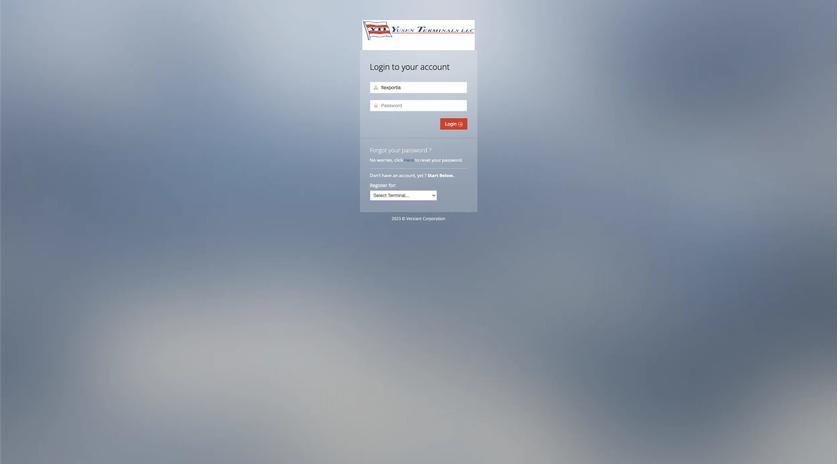 Task type: locate. For each thing, give the bounding box(es) containing it.
corporation
[[423, 216, 445, 222]]

1 horizontal spatial login
[[445, 121, 458, 127]]

versiant
[[406, 216, 422, 222]]

worries,
[[377, 157, 393, 163]]

below.
[[440, 173, 454, 179]]

login for login
[[445, 121, 458, 127]]

login
[[370, 61, 390, 72], [445, 121, 458, 127]]

1 vertical spatial ?
[[425, 173, 427, 179]]

your up username text field
[[402, 61, 418, 72]]

2 horizontal spatial your
[[432, 157, 441, 163]]

user image
[[373, 85, 379, 90]]

Password password field
[[370, 100, 467, 111]]

1 horizontal spatial your
[[402, 61, 418, 72]]

0 horizontal spatial login
[[370, 61, 390, 72]]

forgot your password ? no worries, click here to reset your password.
[[370, 146, 463, 163]]

to
[[392, 61, 400, 72], [415, 157, 419, 163]]

login inside button
[[445, 121, 458, 127]]

your
[[402, 61, 418, 72], [389, 146, 400, 154], [432, 157, 441, 163]]

1 horizontal spatial ?
[[429, 146, 431, 154]]

yet
[[417, 173, 424, 179]]

reset
[[420, 157, 431, 163]]

have
[[382, 173, 392, 179]]

to right "here" link
[[415, 157, 419, 163]]

account
[[420, 61, 450, 72]]

to up username text field
[[392, 61, 400, 72]]

register for:
[[370, 182, 396, 189]]

login for login to your account
[[370, 61, 390, 72]]

don't
[[370, 173, 381, 179]]

for:
[[389, 182, 396, 189]]

here link
[[404, 157, 414, 163]]

0 vertical spatial login
[[370, 61, 390, 72]]

forgot
[[370, 146, 387, 154]]

? right the yet
[[425, 173, 427, 179]]

login to your account
[[370, 61, 450, 72]]

1 vertical spatial to
[[415, 157, 419, 163]]

2023
[[392, 216, 401, 222]]

©
[[402, 216, 405, 222]]

login button
[[441, 118, 467, 130]]

0 vertical spatial ?
[[429, 146, 431, 154]]

don't have an account, yet ? start below. .
[[370, 173, 456, 179]]

Username text field
[[370, 82, 467, 93]]

? up reset
[[429, 146, 431, 154]]

2 vertical spatial your
[[432, 157, 441, 163]]

your right reset
[[432, 157, 441, 163]]

?
[[429, 146, 431, 154], [425, 173, 427, 179]]

1 horizontal spatial to
[[415, 157, 419, 163]]

0 horizontal spatial your
[[389, 146, 400, 154]]

0 horizontal spatial to
[[392, 61, 400, 72]]

1 vertical spatial your
[[389, 146, 400, 154]]

your up 'click'
[[389, 146, 400, 154]]

? inside forgot your password ? no worries, click here to reset your password.
[[429, 146, 431, 154]]

1 vertical spatial login
[[445, 121, 458, 127]]



Task type: vqa. For each thing, say whether or not it's contained in the screenshot.
rightmost to
yes



Task type: describe. For each thing, give the bounding box(es) containing it.
lock image
[[373, 103, 379, 108]]

here
[[404, 157, 414, 163]]

password
[[402, 146, 427, 154]]

start
[[428, 173, 439, 179]]

click
[[394, 157, 403, 163]]

account,
[[399, 173, 416, 179]]

.
[[454, 173, 455, 179]]

no
[[370, 157, 376, 163]]

register
[[370, 182, 388, 189]]

2023 © versiant corporation
[[392, 216, 445, 222]]

to inside forgot your password ? no worries, click here to reset your password.
[[415, 157, 419, 163]]

0 horizontal spatial ?
[[425, 173, 427, 179]]

0 vertical spatial to
[[392, 61, 400, 72]]

an
[[393, 173, 398, 179]]

swapright image
[[458, 122, 463, 127]]

0 vertical spatial your
[[402, 61, 418, 72]]

password.
[[442, 157, 463, 163]]



